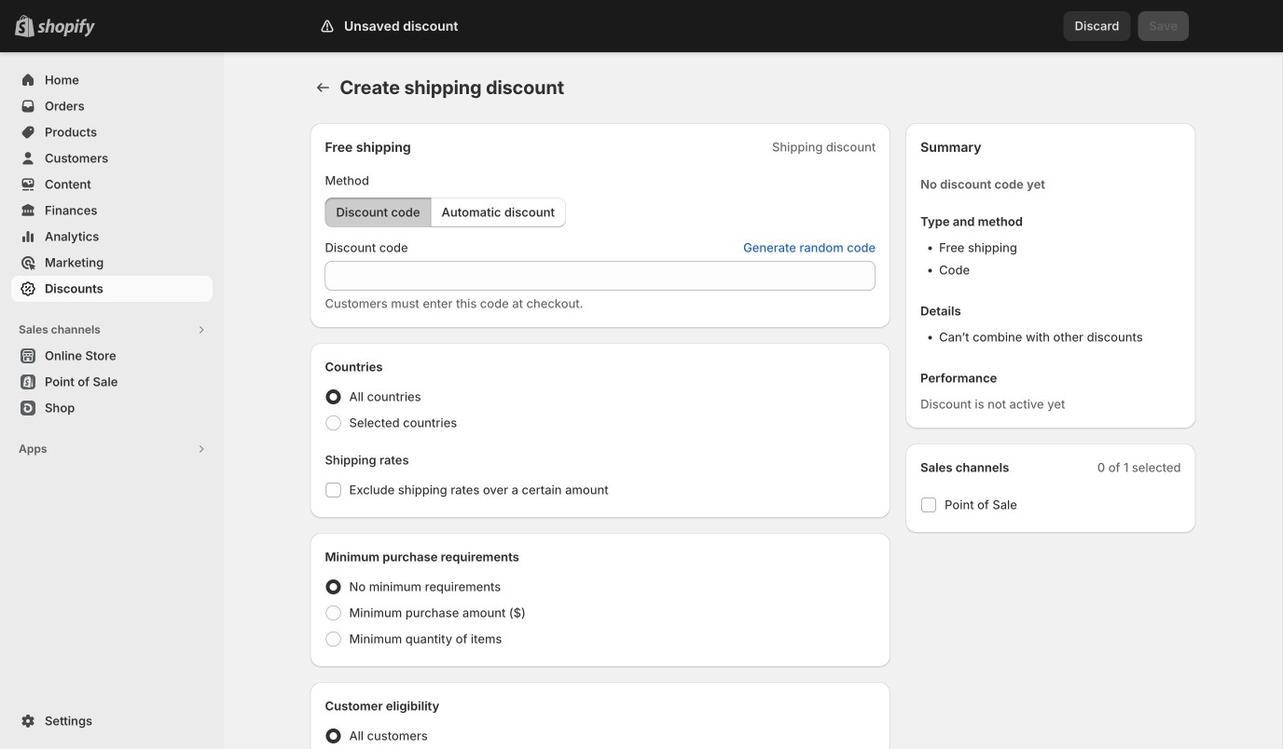 Task type: vqa. For each thing, say whether or not it's contained in the screenshot.
text field
yes



Task type: locate. For each thing, give the bounding box(es) containing it.
None text field
[[325, 261, 876, 291]]



Task type: describe. For each thing, give the bounding box(es) containing it.
shopify image
[[37, 18, 95, 37]]



